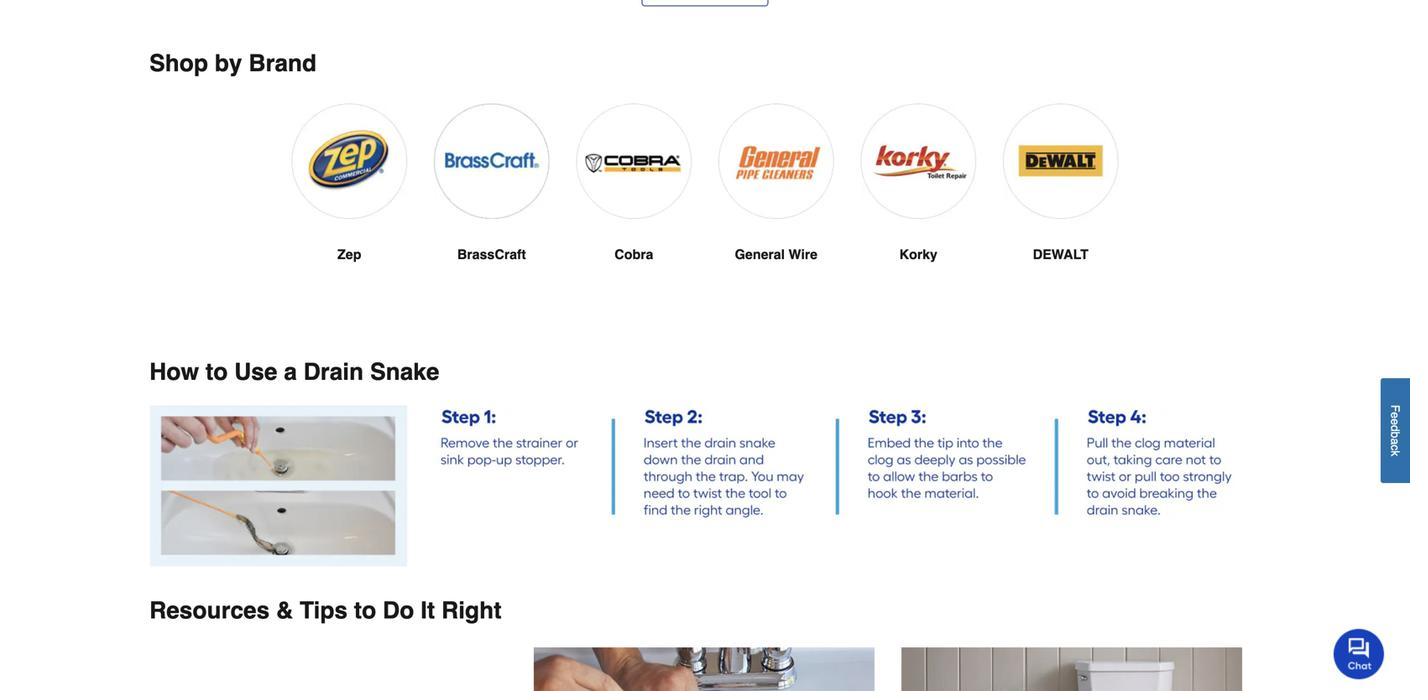 Task type: describe. For each thing, give the bounding box(es) containing it.
resources
[[149, 598, 270, 625]]

tips
[[300, 598, 348, 625]]

k
[[1389, 451, 1403, 457]]

korky
[[900, 247, 938, 262]]

brasscraft
[[457, 247, 526, 262]]

1 e from the top
[[1389, 412, 1403, 419]]

use
[[234, 359, 277, 386]]

0 horizontal spatial a
[[284, 359, 297, 386]]

general wire
[[735, 247, 818, 262]]

a inside f e e d b a c k button
[[1389, 438, 1403, 445]]

0 horizontal spatial to
[[206, 359, 228, 386]]

by
[[215, 50, 242, 77]]

cobra logo. image
[[576, 104, 692, 219]]

how
[[149, 359, 199, 386]]

zep link
[[292, 104, 407, 305]]

right
[[442, 598, 502, 625]]

cobra link
[[576, 104, 692, 305]]

dewalt link
[[1003, 104, 1119, 305]]

dewalt logo. image
[[1003, 104, 1119, 219]]

korky link
[[861, 104, 976, 305]]

zep logo. image
[[292, 104, 407, 219]]

korky logo. image
[[861, 104, 976, 219]]

&
[[276, 598, 293, 625]]



Task type: locate. For each thing, give the bounding box(es) containing it.
drain
[[304, 359, 364, 386]]

to left the 'use'
[[206, 359, 228, 386]]

b
[[1389, 432, 1403, 438]]

it
[[421, 598, 435, 625]]

0 vertical spatial to
[[206, 359, 228, 386]]

0 vertical spatial a
[[284, 359, 297, 386]]

f e e d b a c k button
[[1381, 378, 1411, 483]]

a right the 'use'
[[284, 359, 297, 386]]

do
[[383, 598, 414, 625]]

general
[[735, 247, 785, 262]]

resources & tips to do it right
[[149, 598, 502, 625]]

c
[[1389, 445, 1403, 451]]

brand
[[249, 50, 317, 77]]

e up b
[[1389, 419, 1403, 425]]

zep
[[338, 247, 361, 262]]

brasscraft link
[[434, 104, 550, 305]]

general wire logo. image
[[719, 104, 834, 219]]

brasscraft logo. image
[[434, 104, 550, 219]]

2 e from the top
[[1389, 419, 1403, 425]]

a
[[284, 359, 297, 386], [1389, 438, 1403, 445]]

general wire link
[[719, 104, 834, 305]]

e
[[1389, 412, 1403, 419], [1389, 419, 1403, 425]]

1 vertical spatial a
[[1389, 438, 1403, 445]]

shop
[[149, 50, 208, 77]]

snake
[[370, 359, 439, 386]]

f
[[1389, 405, 1403, 412]]

to left do
[[354, 598, 376, 625]]

shop by brand
[[149, 50, 317, 77]]

a person using a drain stick on a sink drain. image
[[534, 648, 875, 692]]

cobra
[[615, 247, 654, 262]]

1 horizontal spatial to
[[354, 598, 376, 625]]

dewalt
[[1033, 247, 1089, 262]]

chat invite button image
[[1334, 629, 1385, 680]]

d
[[1389, 425, 1403, 432]]

a up k
[[1389, 438, 1403, 445]]

how to use a drain snake
[[149, 359, 439, 386]]

to
[[206, 359, 228, 386], [354, 598, 376, 625]]

a video demonstrating how to unclog a toilet. image
[[902, 648, 1243, 692]]

wire
[[789, 247, 818, 262]]

1 horizontal spatial a
[[1389, 438, 1403, 445]]

f e e d b a c k
[[1389, 405, 1403, 457]]

1 vertical spatial to
[[354, 598, 376, 625]]

remove the strainer, insert the drain snake down the drain, embed the tip in the clog and pull out. image
[[149, 406, 1261, 571]]

e up the d on the bottom right of page
[[1389, 412, 1403, 419]]



Task type: vqa. For each thing, say whether or not it's contained in the screenshot.
k
yes



